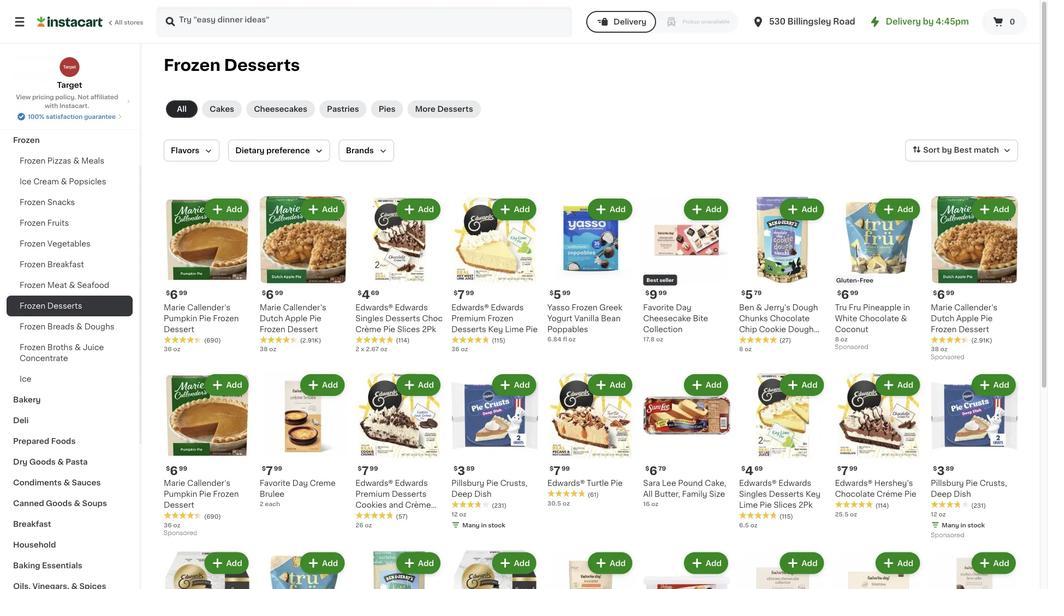 Task type: describe. For each thing, give the bounding box(es) containing it.
& right cream
[[61, 178, 67, 186]]

1 dish from the left
[[474, 491, 492, 498]]

ice cream & popsicles
[[20, 178, 106, 186]]

billingsley
[[788, 18, 831, 26]]

slices for choc
[[397, 326, 420, 333]]

(115) for 4
[[780, 514, 793, 520]]

2 deep from the left
[[931, 491, 952, 498]]

1 many in stock from the left
[[462, 522, 505, 528]]

sort
[[923, 146, 940, 154]]

79 for 5
[[754, 290, 762, 296]]

by for delivery
[[923, 18, 934, 26]]

day for 9
[[676, 304, 691, 312]]

dry goods & pasta link
[[7, 452, 133, 473]]

beverages link
[[7, 68, 133, 88]]

edwards® edwards premium frozen desserts key lime pie
[[451, 304, 538, 333]]

$ inside $ 9 99
[[645, 290, 649, 296]]

0 horizontal spatial snacks
[[13, 116, 42, 123]]

view pricing policy. not affiliated with instacart.
[[16, 94, 118, 109]]

product group containing 9
[[643, 197, 730, 344]]

all for all
[[177, 105, 187, 113]]

2 dutch from the left
[[931, 315, 955, 322]]

canned goods & soups link
[[7, 494, 133, 514]]

vanilla
[[575, 315, 599, 322]]

desserts inside edwards® edwards singles desserts key lime pie slices 2pk
[[769, 491, 804, 498]]

frozen inside edwards® edwards premium frozen desserts key lime pie
[[488, 315, 513, 322]]

dry
[[13, 459, 27, 466]]

frozen pizzas & meals
[[20, 157, 104, 165]]

frozen inside "yasso frozen greek yogurt vanilla bean poppables 6.84 fl oz"
[[572, 304, 598, 312]]

100% satisfaction guarantee
[[28, 114, 116, 120]]

0 horizontal spatial frozen desserts
[[20, 302, 82, 310]]

pie inside edwards® edwards singles desserts choc crème pie slices 2pk
[[383, 326, 395, 333]]

2 dish from the left
[[954, 491, 971, 498]]

7 for edwards® hershey's chocolate créme pie
[[841, 465, 848, 477]]

each
[[265, 501, 280, 507]]

beverages
[[13, 74, 55, 82]]

target
[[57, 81, 82, 89]]

in inside "tru fru pineapple in white chocolate & coconut 8 oz"
[[903, 304, 910, 312]]

69 for edwards® edwards singles desserts key lime pie slices 2pk
[[755, 466, 763, 472]]

delivery button
[[586, 11, 656, 33]]

2 38 from the left
[[931, 346, 939, 352]]

9
[[649, 289, 657, 301]]

7 for favorite day creme brulee
[[266, 465, 273, 477]]

(27)
[[780, 338, 791, 344]]

bakery link
[[7, 390, 133, 411]]

100% satisfaction guarantee button
[[17, 110, 122, 121]]

1 89 from the left
[[466, 466, 475, 472]]

$ 6 79
[[645, 465, 666, 477]]

ben
[[739, 304, 754, 312]]

& left eggs
[[36, 54, 43, 61]]

service type group
[[586, 11, 739, 33]]

baking
[[13, 562, 40, 570]]

view pricing policy. not affiliated with instacart. link
[[9, 93, 130, 110]]

Best match Sort by field
[[905, 140, 1018, 162]]

& inside 'link'
[[76, 323, 82, 331]]

edwards® edwards premium desserts cookies and crème pie
[[356, 480, 431, 520]]

turtle
[[587, 480, 609, 487]]

hershey's
[[875, 480, 913, 487]]

2pk for choc
[[422, 326, 436, 333]]

$ 5 99
[[550, 289, 571, 301]]

2 38 oz from the left
[[931, 346, 948, 352]]

free
[[860, 277, 874, 283]]

1 $ 3 89 from the left
[[454, 465, 475, 477]]

edwards® turtle pie
[[547, 480, 623, 487]]

& left the 'soups'
[[74, 500, 80, 508]]

frozen desserts link
[[7, 296, 133, 317]]

$ inside $ 5 79
[[741, 290, 745, 296]]

0 horizontal spatial in
[[481, 522, 487, 528]]

foods
[[51, 438, 76, 445]]

26 oz
[[356, 522, 372, 528]]

$ 4 69 for edwards® edwards singles desserts choc crème pie slices 2pk
[[358, 289, 379, 301]]

favorite for 7
[[260, 480, 290, 487]]

7 for edwards® edwards premium frozen desserts key lime pie
[[458, 289, 465, 301]]

frozen fruits link
[[7, 213, 133, 234]]

white
[[835, 315, 857, 322]]

premium for cookies
[[356, 491, 390, 498]]

snacks & candy link
[[7, 109, 133, 130]]

bean
[[601, 315, 621, 322]]

desserts inside edwards® edwards singles desserts choc crème pie slices 2pk
[[385, 315, 420, 322]]

popsicles
[[69, 178, 106, 186]]

frozen inside frozen broths & juice concentrate
[[20, 344, 45, 352]]

prepared
[[13, 438, 49, 445]]

frozen snacks
[[20, 199, 75, 206]]

juice
[[83, 344, 104, 352]]

1 12 from the left
[[451, 511, 458, 517]]

condiments
[[13, 479, 62, 487]]

more
[[415, 105, 436, 113]]

$ 7 99 for edwards® hershey's chocolate créme pie
[[837, 465, 858, 477]]

25.5
[[835, 511, 849, 517]]

2 crusts, from the left
[[980, 480, 1007, 487]]

2 apple from the left
[[956, 315, 979, 322]]

1 vertical spatial dough
[[788, 326, 814, 333]]

not
[[78, 94, 89, 100]]

creme
[[310, 480, 336, 487]]

2 89 from the left
[[946, 466, 954, 472]]

(115) for 7
[[492, 338, 505, 344]]

oz inside favorite day cheesecake bite collection 17.8 oz
[[656, 336, 663, 342]]

goods for dry
[[29, 459, 56, 466]]

edwards® edwards singles desserts key lime pie slices 2pk
[[739, 480, 821, 509]]

edwards® hershey's chocolate créme pie
[[835, 480, 917, 498]]

pie inside edwards® edwards premium desserts cookies and crème pie
[[356, 513, 368, 520]]

satisfaction
[[46, 114, 83, 120]]

chocolate inside edwards® hershey's chocolate créme pie
[[835, 491, 875, 498]]

flavors button
[[164, 140, 220, 162]]

pie inside edwards® edwards singles desserts key lime pie slices 2pk
[[760, 502, 772, 509]]

sara
[[643, 480, 660, 487]]

0 horizontal spatial meat
[[13, 95, 33, 103]]

0 vertical spatial breakfast
[[47, 261, 84, 269]]

sponsored badge image for pillsbury pie crusts, deep dish
[[931, 533, 964, 539]]

4 for edwards® edwards singles desserts choc crème pie slices 2pk
[[362, 289, 370, 301]]

edwards® for edwards® edwards singles desserts choc crème pie slices 2pk
[[356, 304, 393, 312]]

2 many in stock from the left
[[942, 522, 985, 528]]

(61)
[[588, 492, 599, 498]]

cream
[[33, 178, 59, 186]]

69 for edwards® edwards singles desserts choc crème pie slices 2pk
[[371, 290, 379, 296]]

meat & seafood
[[13, 95, 76, 103]]

more desserts
[[415, 105, 473, 113]]

2 12 oz from the left
[[931, 511, 946, 517]]

affiliated
[[90, 94, 118, 100]]

oz inside sara lee pound cake, all butter, family size 16 oz
[[651, 501, 659, 507]]

deli
[[13, 417, 29, 425]]

edwards® for edwards® turtle pie
[[547, 480, 585, 487]]

key inside edwards® edwards premium frozen desserts key lime pie
[[488, 326, 503, 333]]

concentrate
[[20, 355, 68, 363]]

lime inside edwards® edwards singles desserts key lime pie slices 2pk
[[739, 502, 758, 509]]

30.5 oz
[[547, 501, 570, 507]]

tru
[[835, 304, 847, 312]]

snacks & candy
[[13, 116, 78, 123]]

1 (231) from the left
[[492, 503, 507, 509]]

0 vertical spatial 2
[[356, 346, 359, 352]]

ben & jerry's dough chunks chocolate chip cookie dough chunks
[[739, 304, 818, 344]]

7 for edwards® turtle pie
[[554, 465, 561, 477]]

2 (2.91k) from the left
[[971, 338, 992, 344]]

$ 7 99 for edwards® turtle pie
[[550, 465, 570, 477]]

pie inside edwards® edwards premium frozen desserts key lime pie
[[526, 326, 538, 333]]

baking essentials link
[[7, 556, 133, 577]]

& inside ben & jerry's dough chunks chocolate chip cookie dough chunks
[[756, 304, 762, 312]]

& inside frozen broths & juice concentrate
[[75, 344, 81, 352]]

$ 4 69 for edwards® edwards singles desserts key lime pie slices 2pk
[[741, 465, 763, 477]]

edwards for cookies
[[395, 480, 428, 487]]

key inside edwards® edwards singles desserts key lime pie slices 2pk
[[806, 491, 821, 498]]

2 stock from the left
[[968, 522, 985, 528]]

best for best seller
[[647, 278, 658, 283]]

choc
[[422, 315, 443, 322]]

pasta
[[66, 459, 88, 466]]

$ inside the $ 5 99
[[550, 290, 554, 296]]

0 vertical spatial dough
[[792, 304, 818, 312]]

16
[[643, 501, 650, 507]]

99 inside the $ 5 99
[[562, 290, 571, 296]]

condiments & sauces
[[13, 479, 101, 487]]

fl
[[563, 336, 567, 342]]

jerry's
[[764, 304, 791, 312]]

chocolate for cookie
[[770, 315, 810, 322]]

favorite for 9
[[643, 304, 674, 312]]

2 pillsbury pie crusts, deep dish from the left
[[931, 480, 1007, 498]]

sponsored badge image for marie callender's pumpkin pie frozen dessert
[[164, 531, 197, 537]]

desserts inside edwards® edwards premium desserts cookies and crème pie
[[392, 491, 427, 498]]

candy
[[52, 116, 78, 123]]

prepared foods
[[13, 438, 76, 445]]

x
[[361, 346, 364, 352]]

1 horizontal spatial frozen desserts
[[164, 58, 300, 73]]

99 inside $ 9 99
[[659, 290, 667, 296]]

dietary preference button
[[228, 140, 330, 162]]

edwards® edwards singles desserts choc crème pie slices 2pk
[[356, 304, 443, 333]]

0
[[1010, 18, 1015, 26]]

pastries
[[327, 105, 359, 113]]

edwards® for edwards® edwards premium frozen desserts key lime pie
[[451, 304, 489, 312]]

baking essentials
[[13, 562, 82, 570]]

singles for crème
[[356, 315, 384, 322]]

eggs
[[44, 54, 64, 61]]

& right view
[[35, 95, 42, 103]]

fruits
[[47, 219, 69, 227]]

prepared foods link
[[7, 431, 133, 452]]

1 stock from the left
[[488, 522, 505, 528]]

desserts inside edwards® edwards premium frozen desserts key lime pie
[[451, 326, 486, 333]]

cheesecakes
[[254, 105, 307, 113]]

cake,
[[705, 480, 726, 487]]

doughs
[[84, 323, 114, 331]]

pricing
[[32, 94, 54, 100]]

0 horizontal spatial 8
[[739, 346, 743, 352]]

gluten-free
[[836, 277, 874, 283]]

instacart logo image
[[37, 15, 103, 28]]

edwards® for edwards® edwards singles desserts key lime pie slices 2pk
[[739, 480, 777, 487]]

seller
[[660, 278, 674, 283]]

breakfast inside "link"
[[13, 521, 51, 528]]



Task type: vqa. For each thing, say whether or not it's contained in the screenshot.


Task type: locate. For each thing, give the bounding box(es) containing it.
singles
[[356, 315, 384, 322], [739, 491, 767, 498]]

0 vertical spatial seafood
[[43, 95, 76, 103]]

0 horizontal spatial pillsbury pie crusts, deep dish
[[451, 480, 528, 498]]

0 horizontal spatial all
[[115, 19, 122, 25]]

dough
[[792, 304, 818, 312], [788, 326, 814, 333]]

breakfast link
[[7, 514, 133, 535]]

2 (231) from the left
[[971, 503, 986, 509]]

1 38 oz from the left
[[260, 346, 276, 352]]

edwards for key
[[779, 480, 811, 487]]

1 horizontal spatial 12 oz
[[931, 511, 946, 517]]

guarantee
[[84, 114, 116, 120]]

$ inside $ 6 79
[[645, 466, 649, 472]]

chocolate inside "tru fru pineapple in white chocolate & coconut 8 oz"
[[859, 315, 899, 322]]

edwards® inside edwards® hershey's chocolate créme pie
[[835, 480, 873, 487]]

goods
[[29, 459, 56, 466], [46, 500, 72, 508]]

8 inside "tru fru pineapple in white chocolate & coconut 8 oz"
[[835, 336, 839, 342]]

1 apple from the left
[[285, 315, 308, 322]]

5 up ben
[[745, 289, 753, 301]]

frozen breads & doughs
[[20, 323, 114, 331]]

2 many from the left
[[942, 522, 959, 528]]

1 horizontal spatial key
[[806, 491, 821, 498]]

0 vertical spatial crème
[[356, 326, 381, 333]]

all left the stores
[[115, 19, 122, 25]]

$ 7 99 up cookies
[[358, 465, 378, 477]]

1 vertical spatial chunks
[[739, 337, 768, 344]]

breakfast up household
[[13, 521, 51, 528]]

1 horizontal spatial (231)
[[971, 503, 986, 509]]

day inside favorite day cheesecake bite collection 17.8 oz
[[676, 304, 691, 312]]

pizzas
[[47, 157, 71, 165]]

69 up edwards® edwards singles desserts key lime pie slices 2pk
[[755, 466, 763, 472]]

1 horizontal spatial stock
[[968, 522, 985, 528]]

0 horizontal spatial dutch
[[260, 315, 283, 322]]

0 vertical spatial meat
[[13, 95, 33, 103]]

4 for edwards® edwards singles desserts key lime pie slices 2pk
[[745, 465, 754, 477]]

1 horizontal spatial deep
[[931, 491, 952, 498]]

chocolate up 25.5 oz
[[835, 491, 875, 498]]

& right ben
[[756, 304, 762, 312]]

vegetables
[[47, 240, 91, 248]]

goods inside canned goods & soups link
[[46, 500, 72, 508]]

sort by
[[923, 146, 952, 154]]

$ 6 99
[[166, 289, 187, 301], [262, 289, 283, 301], [837, 289, 859, 301], [933, 289, 955, 301], [166, 465, 187, 477]]

ice for ice
[[20, 376, 31, 383]]

delivery for delivery
[[614, 18, 647, 26]]

$ 7 99 for favorite day creme brulee
[[262, 465, 282, 477]]

1 38 from the left
[[260, 346, 268, 352]]

530 billingsley road
[[769, 18, 855, 26]]

edwards inside edwards® edwards premium desserts cookies and crème pie
[[395, 480, 428, 487]]

all for all stores
[[115, 19, 122, 25]]

0 horizontal spatial $ 3 89
[[454, 465, 475, 477]]

oz inside "tru fru pineapple in white chocolate & coconut 8 oz"
[[841, 336, 848, 342]]

produce
[[13, 33, 46, 40]]

& down frozen breakfast link
[[69, 282, 75, 289]]

slices
[[397, 326, 420, 333], [774, 502, 797, 509]]

2 left each
[[260, 501, 263, 507]]

1 vertical spatial day
[[292, 480, 308, 487]]

$ 7 99 for edwards® edwards premium frozen desserts key lime pie
[[454, 289, 474, 301]]

$ 4 69 up edwards® edwards singles desserts key lime pie slices 2pk
[[741, 465, 763, 477]]

0 vertical spatial all
[[115, 19, 122, 25]]

seafood up frozen desserts link
[[77, 282, 109, 289]]

1 vertical spatial lime
[[739, 502, 758, 509]]

bakery
[[13, 396, 41, 404]]

6.5
[[739, 522, 749, 528]]

slices inside edwards® edwards singles desserts key lime pie slices 2pk
[[774, 502, 797, 509]]

7 up the edwards® turtle pie
[[554, 465, 561, 477]]

0 vertical spatial ice
[[20, 178, 31, 186]]

79 up lee
[[658, 466, 666, 472]]

best inside field
[[954, 146, 972, 154]]

edwards inside edwards® edwards premium frozen desserts key lime pie
[[491, 304, 524, 312]]

1 vertical spatial crème
[[405, 502, 431, 509]]

1 vertical spatial 79
[[658, 466, 666, 472]]

goods down condiments & sauces
[[46, 500, 72, 508]]

sponsored badge image
[[835, 345, 868, 351], [931, 355, 964, 361], [164, 531, 197, 537], [931, 533, 964, 539]]

deli link
[[7, 411, 133, 431]]

meat up 100% at the top left of the page
[[13, 95, 33, 103]]

0 horizontal spatial (115)
[[492, 338, 505, 344]]

1 horizontal spatial 12
[[931, 511, 937, 517]]

desserts
[[224, 58, 300, 73], [437, 105, 473, 113], [47, 302, 82, 310], [385, 315, 420, 322], [451, 326, 486, 333], [769, 491, 804, 498], [392, 491, 427, 498]]

product group
[[164, 197, 251, 354], [260, 197, 347, 354], [356, 197, 443, 354], [451, 197, 539, 354], [547, 197, 635, 344], [643, 197, 730, 344], [739, 197, 826, 354], [835, 197, 922, 354], [931, 197, 1018, 364], [164, 372, 251, 540], [260, 372, 347, 509], [356, 372, 443, 530], [451, 372, 539, 532], [547, 372, 635, 508], [643, 372, 730, 509], [739, 372, 826, 530], [835, 372, 922, 519], [931, 372, 1018, 542], [164, 550, 251, 590], [260, 550, 347, 590], [356, 550, 443, 590], [451, 550, 539, 590], [547, 550, 635, 590], [643, 550, 730, 590], [739, 550, 826, 590], [835, 550, 922, 590], [931, 550, 1018, 590]]

8 down the coconut
[[835, 336, 839, 342]]

edwards inside edwards® edwards singles desserts choc crème pie slices 2pk
[[395, 304, 428, 312]]

sponsored badge image for marie callender's dutch apple pie frozen dessert
[[931, 355, 964, 361]]

0 horizontal spatial premium
[[356, 491, 390, 498]]

ice left cream
[[20, 178, 31, 186]]

1 vertical spatial (114)
[[876, 503, 889, 509]]

1 (690) from the top
[[204, 338, 221, 344]]

0 horizontal spatial delivery
[[614, 18, 647, 26]]

0 horizontal spatial 2pk
[[422, 326, 436, 333]]

(114) for 4
[[396, 338, 410, 344]]

2pk inside edwards® edwards singles desserts key lime pie slices 2pk
[[799, 502, 813, 509]]

0 horizontal spatial pillsbury
[[451, 480, 484, 487]]

$ 7 99 for edwards® edwards premium desserts cookies and crème pie
[[358, 465, 378, 477]]

sponsored badge image for tru fru pineapple in white chocolate & coconut
[[835, 345, 868, 351]]

marie callender's pumpkin pie frozen dessert
[[164, 304, 239, 333], [164, 480, 239, 509]]

0 vertical spatial day
[[676, 304, 691, 312]]

1 horizontal spatial (2.91k)
[[971, 338, 992, 344]]

goods down prepared foods
[[29, 459, 56, 466]]

1 vertical spatial 4
[[745, 465, 754, 477]]

4 up edwards® edwards singles desserts key lime pie slices 2pk
[[745, 465, 754, 477]]

goods inside dry goods & pasta link
[[29, 459, 56, 466]]

0 horizontal spatial (2.91k)
[[300, 338, 321, 344]]

dairy & eggs link
[[7, 47, 133, 68]]

collection
[[643, 326, 683, 333]]

frozen desserts
[[164, 58, 300, 73], [20, 302, 82, 310]]

1 vertical spatial premium
[[356, 491, 390, 498]]

crème up 2 x 2.67 oz
[[356, 326, 381, 333]]

chunks up chip
[[739, 315, 768, 322]]

chocolate inside ben & jerry's dough chunks chocolate chip cookie dough chunks
[[770, 315, 810, 322]]

5 for ben & jerry's dough chunks chocolate chip cookie dough chunks
[[745, 289, 753, 301]]

favorite down $ 9 99 on the right of page
[[643, 304, 674, 312]]

pie
[[199, 315, 211, 322], [310, 315, 322, 322], [981, 315, 993, 322], [526, 326, 538, 333], [383, 326, 395, 333], [486, 480, 498, 487], [611, 480, 623, 487], [966, 480, 978, 487], [199, 491, 211, 498], [905, 491, 917, 498], [760, 502, 772, 509], [356, 513, 368, 520]]

2pk for key
[[799, 502, 813, 509]]

1 horizontal spatial marie callender's dutch apple pie frozen dessert
[[931, 304, 998, 333]]

1 horizontal spatial seafood
[[77, 282, 109, 289]]

sauces
[[72, 479, 101, 487]]

$ 9 99
[[645, 289, 667, 301]]

0 vertical spatial frozen desserts
[[164, 58, 300, 73]]

by inside field
[[942, 146, 952, 154]]

2 inside favorite day creme brulee 2 each
[[260, 501, 263, 507]]

1 horizontal spatial (115)
[[780, 514, 793, 520]]

crème inside edwards® edwards premium desserts cookies and crème pie
[[405, 502, 431, 509]]

1 horizontal spatial best
[[954, 146, 972, 154]]

lime
[[505, 326, 524, 333], [739, 502, 758, 509]]

1 vertical spatial snacks
[[47, 199, 75, 206]]

(115) down edwards® edwards premium frozen desserts key lime pie
[[492, 338, 505, 344]]

1 vertical spatial all
[[177, 105, 187, 113]]

0 horizontal spatial $ 4 69
[[358, 289, 379, 301]]

1 horizontal spatial favorite
[[643, 304, 674, 312]]

79 up ben
[[754, 290, 762, 296]]

premium right choc on the bottom of the page
[[451, 315, 486, 322]]

7 up edwards® edwards premium frozen desserts key lime pie
[[458, 289, 465, 301]]

2 marie callender's dutch apple pie frozen dessert from the left
[[931, 304, 998, 333]]

2 ice from the top
[[20, 376, 31, 383]]

all up 16
[[643, 491, 653, 498]]

1 horizontal spatial lime
[[739, 502, 758, 509]]

pies link
[[371, 100, 403, 118]]

pies
[[379, 105, 395, 113]]

2 $ 3 89 from the left
[[933, 465, 954, 477]]

best for best match
[[954, 146, 972, 154]]

69 up edwards® edwards singles desserts choc crème pie slices 2pk
[[371, 290, 379, 296]]

by right sort
[[942, 146, 952, 154]]

snacks down view
[[13, 116, 42, 123]]

1 horizontal spatial by
[[942, 146, 952, 154]]

dough up (27)
[[788, 326, 814, 333]]

1 horizontal spatial dutch
[[931, 315, 955, 322]]

1 horizontal spatial 8
[[835, 336, 839, 342]]

1 chunks from the top
[[739, 315, 768, 322]]

& left meals
[[73, 157, 79, 165]]

1 vertical spatial singles
[[739, 491, 767, 498]]

& down with
[[44, 116, 50, 123]]

singles for lime
[[739, 491, 767, 498]]

1 vertical spatial (115)
[[780, 514, 793, 520]]

0 horizontal spatial key
[[488, 326, 503, 333]]

& left the pasta
[[57, 459, 64, 466]]

meat & seafood link
[[7, 88, 133, 109]]

pie inside edwards® hershey's chocolate créme pie
[[905, 491, 917, 498]]

apple
[[285, 315, 308, 322], [956, 315, 979, 322]]

530 billingsley road button
[[752, 7, 855, 37]]

2 left x
[[356, 346, 359, 352]]

pastries link
[[319, 100, 367, 118]]

yasso frozen greek yogurt vanilla bean poppables 6.84 fl oz
[[547, 304, 623, 342]]

slices for key
[[774, 502, 797, 509]]

4:45pm
[[936, 18, 969, 26]]

0 horizontal spatial 2
[[260, 501, 263, 507]]

17.8
[[643, 336, 655, 342]]

0 horizontal spatial 89
[[466, 466, 475, 472]]

edwards inside edwards® edwards singles desserts key lime pie slices 2pk
[[779, 480, 811, 487]]

& inside "tru fru pineapple in white chocolate & coconut 8 oz"
[[901, 315, 907, 322]]

1 horizontal spatial premium
[[451, 315, 486, 322]]

delivery inside button
[[614, 18, 647, 26]]

day up cheesecake
[[676, 304, 691, 312]]

seafood
[[43, 95, 76, 103], [77, 282, 109, 289]]

by for sort
[[942, 146, 952, 154]]

7 for edwards® edwards premium desserts cookies and crème pie
[[362, 465, 369, 477]]

frozen broths & juice concentrate link
[[7, 337, 133, 369]]

0 vertical spatial chunks
[[739, 315, 768, 322]]

1 5 from the left
[[554, 289, 561, 301]]

0 horizontal spatial 12 oz
[[451, 511, 467, 517]]

(114) for 7
[[876, 503, 889, 509]]

snacks down ice cream & popsicles
[[47, 199, 75, 206]]

0 horizontal spatial 4
[[362, 289, 370, 301]]

household
[[13, 542, 56, 549]]

100%
[[28, 114, 44, 120]]

ice link
[[7, 369, 133, 390]]

greek
[[600, 304, 623, 312]]

cheesecakes link
[[246, 100, 315, 118]]

edwards® inside edwards® edwards premium desserts cookies and crème pie
[[356, 480, 393, 487]]

1 marie callender's dutch apple pie frozen dessert from the left
[[260, 304, 326, 333]]

singles up 2 x 2.67 oz
[[356, 315, 384, 322]]

6
[[170, 289, 178, 301], [266, 289, 274, 301], [841, 289, 849, 301], [937, 289, 945, 301], [170, 465, 178, 477], [649, 465, 657, 477]]

breakfast up the frozen meat & seafood
[[47, 261, 84, 269]]

0 horizontal spatial best
[[647, 278, 658, 283]]

target logo image
[[59, 57, 80, 78]]

day inside favorite day creme brulee 2 each
[[292, 480, 308, 487]]

by left 4:45pm
[[923, 18, 934, 26]]

2 pumpkin from the top
[[164, 491, 197, 498]]

$ 5 79
[[741, 289, 762, 301]]

0 horizontal spatial by
[[923, 18, 934, 26]]

1 horizontal spatial 5
[[745, 289, 753, 301]]

79 inside $ 6 79
[[658, 466, 666, 472]]

★★★★★
[[164, 336, 202, 344], [164, 336, 202, 344], [260, 336, 298, 344], [260, 336, 298, 344], [451, 336, 490, 344], [451, 336, 490, 344], [739, 336, 777, 344], [739, 336, 777, 344], [356, 336, 394, 344], [356, 336, 394, 344], [931, 336, 969, 344], [931, 336, 969, 344], [547, 490, 586, 498], [547, 490, 586, 498], [451, 501, 490, 509], [451, 501, 490, 509], [835, 501, 873, 509], [835, 501, 873, 509], [931, 501, 969, 509], [931, 501, 969, 509], [164, 512, 202, 520], [164, 512, 202, 520], [739, 512, 777, 520], [739, 512, 777, 520], [356, 512, 394, 520], [356, 512, 394, 520]]

dutch
[[260, 315, 283, 322], [931, 315, 955, 322]]

crème inside edwards® edwards singles desserts choc crème pie slices 2pk
[[356, 326, 381, 333]]

ice for ice cream & popsicles
[[20, 178, 31, 186]]

edwards® for edwards® hershey's chocolate créme pie
[[835, 480, 873, 487]]

2.67
[[366, 346, 379, 352]]

1 pumpkin from the top
[[164, 315, 197, 322]]

1 3 from the left
[[458, 465, 465, 477]]

canned goods & soups
[[13, 500, 107, 508]]

best inside product group
[[647, 278, 658, 283]]

1 horizontal spatial day
[[676, 304, 691, 312]]

favorite up the brulee
[[260, 480, 290, 487]]

edwards
[[491, 304, 524, 312], [395, 304, 428, 312], [779, 480, 811, 487], [395, 480, 428, 487]]

(114) down edwards® edwards singles desserts choc crème pie slices 2pk
[[396, 338, 410, 344]]

Search field
[[157, 8, 571, 36]]

singles inside edwards® edwards singles desserts key lime pie slices 2pk
[[739, 491, 767, 498]]

butter,
[[655, 491, 680, 498]]

edwards for desserts
[[491, 304, 524, 312]]

1 deep from the left
[[451, 491, 472, 498]]

1 horizontal spatial meat
[[47, 282, 67, 289]]

pound
[[678, 480, 703, 487]]

0 vertical spatial best
[[954, 146, 972, 154]]

edwards for choc
[[395, 304, 428, 312]]

day left creme
[[292, 480, 308, 487]]

frozen desserts up breads
[[20, 302, 82, 310]]

chocolate down jerry's
[[770, 315, 810, 322]]

0 vertical spatial goods
[[29, 459, 56, 466]]

chunks up the 8 oz
[[739, 337, 768, 344]]

& left sauces
[[64, 479, 70, 487]]

79 inside $ 5 79
[[754, 290, 762, 296]]

edwards® inside edwards® edwards singles desserts choc crème pie slices 2pk
[[356, 304, 393, 312]]

0 horizontal spatial deep
[[451, 491, 472, 498]]

canned
[[13, 500, 44, 508]]

1 vertical spatial seafood
[[77, 282, 109, 289]]

(115) down edwards® edwards singles desserts key lime pie slices 2pk
[[780, 514, 793, 520]]

favorite inside favorite day creme brulee 2 each
[[260, 480, 290, 487]]

1 horizontal spatial $ 3 89
[[933, 465, 954, 477]]

edwards® inside edwards® edwards singles desserts key lime pie slices 2pk
[[739, 480, 777, 487]]

0 horizontal spatial apple
[[285, 315, 308, 322]]

69
[[371, 290, 379, 296], [755, 466, 763, 472]]

frozen meat & seafood link
[[7, 275, 133, 296]]

0 horizontal spatial 38 oz
[[260, 346, 276, 352]]

brulee
[[260, 491, 284, 498]]

frozen pizzas & meals link
[[7, 151, 133, 171]]

frozen desserts up cakes
[[164, 58, 300, 73]]

2 3 from the left
[[937, 465, 945, 477]]

breads
[[47, 323, 74, 331]]

1 pillsbury from the left
[[451, 480, 484, 487]]

meat down frozen breakfast
[[47, 282, 67, 289]]

favorite day creme brulee 2 each
[[260, 480, 336, 507]]

0 button
[[982, 9, 1027, 35]]

goods for canned
[[46, 500, 72, 508]]

singles inside edwards® edwards singles desserts choc crème pie slices 2pk
[[356, 315, 384, 322]]

1 horizontal spatial apple
[[956, 315, 979, 322]]

7 up the brulee
[[266, 465, 273, 477]]

1 horizontal spatial dish
[[954, 491, 971, 498]]

coconut
[[835, 326, 869, 333]]

0 vertical spatial lime
[[505, 326, 524, 333]]

1 vertical spatial slices
[[774, 502, 797, 509]]

1 vertical spatial favorite
[[260, 480, 290, 487]]

1 horizontal spatial 69
[[755, 466, 763, 472]]

and
[[389, 502, 403, 509]]

None search field
[[156, 7, 572, 37]]

38 oz
[[260, 346, 276, 352], [931, 346, 948, 352]]

delivery for delivery by 4:45pm
[[886, 18, 921, 26]]

0 horizontal spatial marie callender's dutch apple pie frozen dessert
[[260, 304, 326, 333]]

2 horizontal spatial all
[[643, 491, 653, 498]]

frozen
[[164, 58, 220, 73], [13, 136, 40, 144], [20, 157, 45, 165], [20, 199, 45, 206], [20, 219, 45, 227], [20, 240, 45, 248], [20, 261, 45, 269], [20, 282, 45, 289], [20, 302, 45, 310], [572, 304, 598, 312], [213, 315, 239, 322], [488, 315, 513, 322], [20, 323, 45, 331], [260, 326, 285, 333], [931, 326, 957, 333], [20, 344, 45, 352], [213, 491, 239, 498]]

1 horizontal spatial 4
[[745, 465, 754, 477]]

1 12 oz from the left
[[451, 511, 467, 517]]

0 horizontal spatial 3
[[458, 465, 465, 477]]

$ 7 99 up the edwards® turtle pie
[[550, 465, 570, 477]]

2 5 from the left
[[745, 289, 753, 301]]

frozen breakfast link
[[7, 254, 133, 275]]

1 horizontal spatial 38
[[931, 346, 939, 352]]

1 (2.91k) from the left
[[300, 338, 321, 344]]

slices inside edwards® edwards singles desserts choc crème pie slices 2pk
[[397, 326, 420, 333]]

2 marie callender's pumpkin pie frozen dessert from the top
[[164, 480, 239, 509]]

1 many from the left
[[462, 522, 480, 528]]

chocolate down pineapple on the right of page
[[859, 315, 899, 322]]

add button inside product group
[[685, 200, 727, 219]]

0 vertical spatial $ 4 69
[[358, 289, 379, 301]]

2pk inside edwards® edwards singles desserts choc crème pie slices 2pk
[[422, 326, 436, 333]]

5 for yasso frozen greek yogurt vanilla bean poppables
[[554, 289, 561, 301]]

& right breads
[[76, 323, 82, 331]]

ice up bakery
[[20, 376, 31, 383]]

2 (690) from the top
[[204, 514, 221, 520]]

$ 7 99 up the brulee
[[262, 465, 282, 477]]

1 vertical spatial by
[[942, 146, 952, 154]]

day for 7
[[292, 480, 308, 487]]

0 vertical spatial favorite
[[643, 304, 674, 312]]

5 up yasso
[[554, 289, 561, 301]]

530
[[769, 18, 786, 26]]

0 vertical spatial 8
[[835, 336, 839, 342]]

1 horizontal spatial 2pk
[[799, 502, 813, 509]]

stores
[[124, 19, 143, 25]]

2 horizontal spatial in
[[961, 522, 966, 528]]

4 up edwards® edwards singles desserts choc crème pie slices 2pk
[[362, 289, 370, 301]]

1 horizontal spatial 79
[[754, 290, 762, 296]]

delivery by 4:45pm link
[[868, 15, 969, 28]]

2 pillsbury from the left
[[931, 480, 964, 487]]

policy.
[[55, 94, 76, 100]]

favorite inside favorite day cheesecake bite collection 17.8 oz
[[643, 304, 674, 312]]

all inside sara lee pound cake, all butter, family size 16 oz
[[643, 491, 653, 498]]

(2.91k)
[[300, 338, 321, 344], [971, 338, 992, 344]]

favorite day cheesecake bite collection 17.8 oz
[[643, 304, 708, 342]]

2 chunks from the top
[[739, 337, 768, 344]]

dough right jerry's
[[792, 304, 818, 312]]

all left cakes
[[177, 105, 187, 113]]

premium inside edwards® edwards premium desserts cookies and crème pie
[[356, 491, 390, 498]]

1 crusts, from the left
[[500, 480, 528, 487]]

sara lee pound cake, all butter, family size 16 oz
[[643, 480, 726, 507]]

1 dutch from the left
[[260, 315, 283, 322]]

crusts,
[[500, 480, 528, 487], [980, 480, 1007, 487]]

1 vertical spatial ice
[[20, 376, 31, 383]]

7 up cookies
[[362, 465, 369, 477]]

edwards® inside edwards® edwards premium frozen desserts key lime pie
[[451, 304, 489, 312]]

& down pineapple on the right of page
[[901, 315, 907, 322]]

crème up the (57)
[[405, 502, 431, 509]]

8 down chip
[[739, 346, 743, 352]]

dry goods & pasta
[[13, 459, 88, 466]]

chocolate for coconut
[[859, 315, 899, 322]]

7 up edwards® hershey's chocolate créme pie
[[841, 465, 848, 477]]

seafood up with
[[43, 95, 76, 103]]

$ 7 99 up edwards® hershey's chocolate créme pie
[[837, 465, 858, 477]]

best left 'match'
[[954, 146, 972, 154]]

0 vertical spatial 69
[[371, 290, 379, 296]]

2 12 from the left
[[931, 511, 937, 517]]

& left juice on the bottom left of the page
[[75, 344, 81, 352]]

8 oz
[[739, 346, 752, 352]]

premium for desserts
[[451, 315, 486, 322]]

1 vertical spatial meat
[[47, 282, 67, 289]]

best left seller
[[647, 278, 658, 283]]

pillsbury pie crusts, deep dish
[[451, 480, 528, 498], [931, 480, 1007, 498]]

add inside add button
[[706, 206, 722, 213]]

1 horizontal spatial delivery
[[886, 18, 921, 26]]

premium inside edwards® edwards premium frozen desserts key lime pie
[[451, 315, 486, 322]]

premium up cookies
[[356, 491, 390, 498]]

1 horizontal spatial snacks
[[47, 199, 75, 206]]

singles up 6.5 oz
[[739, 491, 767, 498]]

$ 7 99 up edwards® edwards premium frozen desserts key lime pie
[[454, 289, 474, 301]]

key
[[488, 326, 503, 333], [806, 491, 821, 498]]

frozen broths & juice concentrate
[[20, 344, 104, 363]]

0 vertical spatial slices
[[397, 326, 420, 333]]

2 x 2.67 oz
[[356, 346, 387, 352]]

2 vertical spatial all
[[643, 491, 653, 498]]

$ 4 69 up edwards® edwards singles desserts choc crème pie slices 2pk
[[358, 289, 379, 301]]

1 marie callender's pumpkin pie frozen dessert from the top
[[164, 304, 239, 333]]

0 horizontal spatial dish
[[474, 491, 492, 498]]

0 horizontal spatial 69
[[371, 290, 379, 296]]

0 horizontal spatial seafood
[[43, 95, 76, 103]]

(114) down créme
[[876, 503, 889, 509]]

1 pillsbury pie crusts, deep dish from the left
[[451, 480, 528, 498]]

0 vertical spatial singles
[[356, 315, 384, 322]]

79 for 6
[[658, 466, 666, 472]]

0 horizontal spatial many
[[462, 522, 480, 528]]

1 ice from the top
[[20, 178, 31, 186]]

oz inside "yasso frozen greek yogurt vanilla bean poppables 6.84 fl oz"
[[569, 336, 576, 342]]

lime inside edwards® edwards premium frozen desserts key lime pie
[[505, 326, 524, 333]]

0 horizontal spatial 38
[[260, 346, 268, 352]]

0 vertical spatial 79
[[754, 290, 762, 296]]

edwards® for edwards® edwards premium desserts cookies and crème pie
[[356, 480, 393, 487]]



